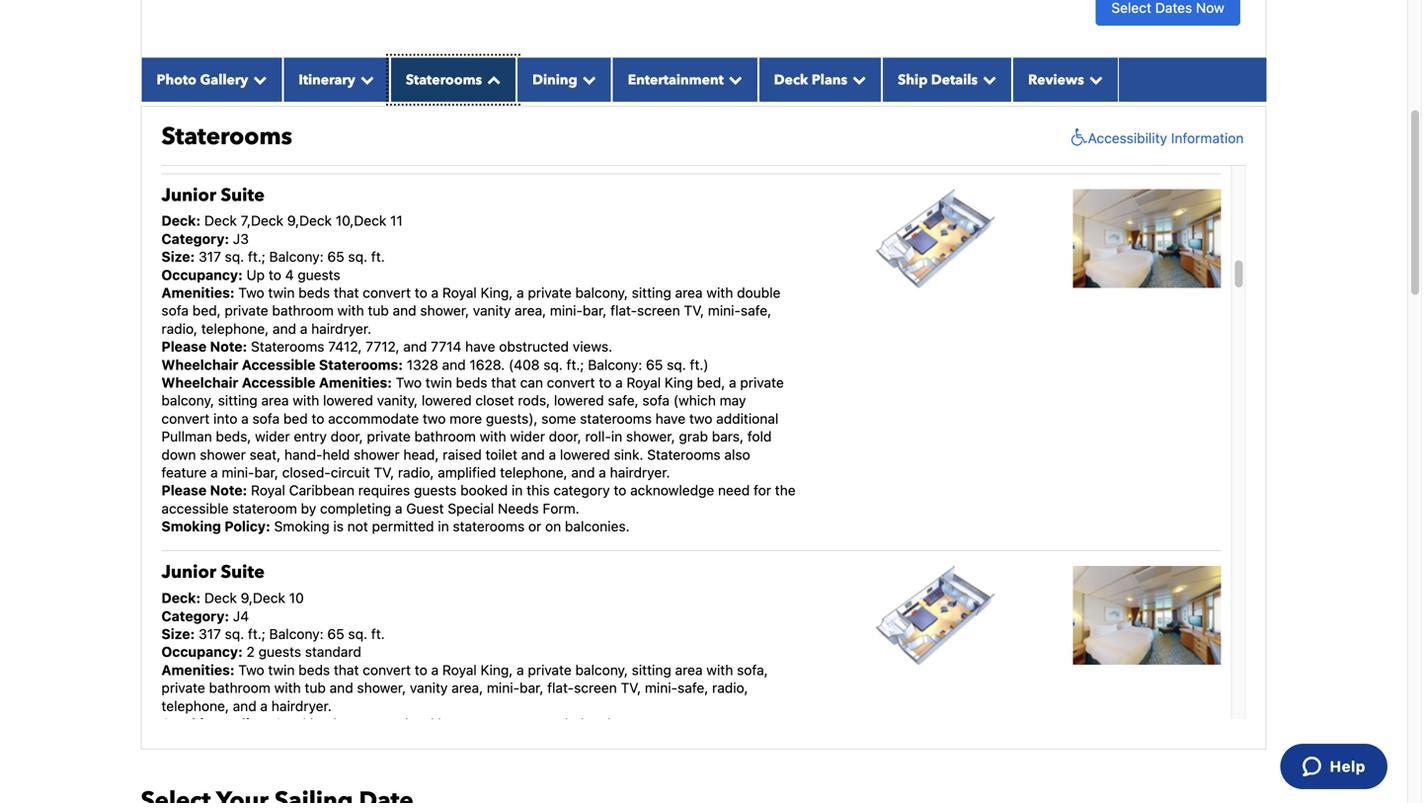Task type: describe. For each thing, give the bounding box(es) containing it.
that for closet
[[491, 374, 517, 391]]

ship
[[898, 70, 928, 89]]

chevron down image for entertainment
[[724, 72, 743, 86]]

staterooms button
[[390, 58, 517, 102]]

1 wider from the left
[[255, 428, 290, 445]]

occupancy: for j3
[[162, 267, 243, 283]]

staterooms inside two twin beds that can convert to a royal king bed, a private balcony, sitting area with lowered vanity, lowered closet rods, lowered safe, sofa (which may convert into a sofa bed to accommodate two more guests), some staterooms have two additional pullman beds, wider entry door, private bathroom with wider door, roll-in shower, grab bars, fold down shower seat, hand-held shower head, raised toilet and a lowered sink. staterooms also feature a mini-bar, closed-circuit tv, radio, amplified telephone, and a hairdryer. please note:
[[647, 446, 721, 463]]

7412,
[[328, 339, 362, 355]]

65 for category: j4 size: 317 sq. ft.; balcony: 65 sq. ft. occupancy: 2 guests standard amenities:
[[328, 626, 345, 642]]

deck for junior suite deck: deck 7,deck 9,deck 10,deck 11
[[204, 213, 237, 229]]

1328
[[407, 356, 439, 373]]

royal caribbean requires guests booked in this category to acknowledge need for the accessible stateroom by completing a guest special needs form. smoking policy: smoking is not permitted in staterooms or on balconies.
[[162, 482, 796, 535]]

1 balconies. from the top
[[565, 141, 630, 157]]

note: inside two twin beds that convert to a royal king, a private balcony, sitting area with double sofa bed, private bathroom with tub and shower, vanity area, mini-bar, flat-screen tv, mini-safe, radio, telephone, and a hairdryer. please note: staterooms 7412, 7712, and 7714 have obstructed views. wheelchair accessible staterooms: 1328 and 1628. (408 sq. ft.; balcony: 65 sq. ft.) wheelchair accessible amenities:
[[210, 339, 247, 355]]

with up 7412,
[[338, 303, 364, 319]]

photo gallery
[[157, 70, 248, 89]]

317 for j4
[[199, 626, 221, 642]]

deck: for junior suite deck: deck 9,deck 10
[[162, 590, 201, 606]]

7712,
[[366, 339, 400, 355]]

permitted inside two twin beds that convert to a royal king, a private balcony, sitting area with sofa, private bathroom with tub and shower, vanity area, mini-bar, flat-screen tv, mini-safe, radio, telephone, and a hairdryer. smoking policy: smoking is not permitted in staterooms or on balconies.
[[372, 716, 434, 732]]

up
[[247, 267, 265, 283]]

smoking is not permitted in staterooms or on balconies.
[[271, 141, 630, 157]]

amplified
[[438, 464, 496, 481]]

to inside two twin beds that convert to a royal king, a private balcony, sitting area with sofa, private bathroom with tub and shower, vanity area, mini-bar, flat-screen tv, mini-safe, radio, telephone, and a hairdryer. smoking policy: smoking is not permitted in staterooms or on balconies.
[[415, 662, 428, 678]]

or inside two twin beds that convert to a royal king, a private balcony, sitting area with sofa, private bathroom with tub and shower, vanity area, mini-bar, flat-screen tv, mini-safe, radio, telephone, and a hairdryer. smoking policy: smoking is not permitted in staterooms or on balconies.
[[529, 716, 542, 732]]

views.
[[573, 339, 613, 355]]

completing
[[320, 500, 391, 517]]

with left the double
[[707, 285, 734, 301]]

this
[[527, 482, 550, 499]]

bathroom inside two twin beds that convert to a royal king, a private balcony, sitting area with double sofa bed, private bathroom with tub and shower, vanity area, mini-bar, flat-screen tv, mini-safe, radio, telephone, and a hairdryer. please note: staterooms 7412, 7712, and 7714 have obstructed views. wheelchair accessible staterooms: 1328 and 1628. (408 sq. ft.; balcony: 65 sq. ft.) wheelchair accessible amenities:
[[272, 303, 334, 319]]

lowered up more
[[422, 392, 472, 409]]

area, inside two twin beds that convert to a royal king, a private balcony, sitting area with double sofa bed, private bathroom with tub and shower, vanity area, mini-bar, flat-screen tv, mini-safe, radio, telephone, and a hairdryer. please note: staterooms 7412, 7712, and 7714 have obstructed views. wheelchair accessible staterooms: 1328 and 1628. (408 sq. ft.; balcony: 65 sq. ft.) wheelchair accessible amenities:
[[515, 303, 547, 319]]

two twin beds that convert to a royal king, a private balcony, sitting area with double sofa bed, private bathroom with tub and shower, vanity area, mini-bar, flat-screen tv, mini-safe, radio, telephone, and a hairdryer. please note: staterooms 7412, 7712, and 7714 have obstructed views. wheelchair accessible staterooms: 1328 and 1628. (408 sq. ft.; balcony: 65 sq. ft.) wheelchair accessible amenities:
[[162, 285, 781, 391]]

suite for junior suite deck: deck 7,deck 9,deck 10,deck 11
[[221, 183, 265, 207]]

on inside two twin beds that convert to a royal king, a private balcony, sitting area with sofa, private bathroom with tub and shower, vanity area, mini-bar, flat-screen tv, mini-safe, radio, telephone, and a hairdryer. smoking policy: smoking is not permitted in staterooms or on balconies.
[[546, 716, 561, 732]]

royal inside the royal caribbean requires guests booked in this category to acknowledge need for the accessible stateroom by completing a guest special needs form. smoking policy: smoking is not permitted in staterooms or on balconies.
[[251, 482, 285, 499]]

rods,
[[518, 392, 551, 409]]

booked
[[461, 482, 508, 499]]

tv, inside two twin beds that convert to a royal king, a private balcony, sitting area with double sofa bed, private bathroom with tub and shower, vanity area, mini-bar, flat-screen tv, mini-safe, radio, telephone, and a hairdryer. please note: staterooms 7412, 7712, and 7714 have obstructed views. wheelchair accessible staterooms: 1328 and 1628. (408 sq. ft.; balcony: 65 sq. ft.) wheelchair accessible amenities:
[[684, 303, 705, 319]]

needs
[[498, 500, 539, 517]]

two for vanity,
[[396, 374, 422, 391]]

ft.; for category: j3 size: 317 sq. ft.; balcony: 65 sq. ft. occupancy: up to 4 guests amenities:
[[248, 249, 266, 265]]

king, for mini-
[[481, 662, 513, 678]]

in inside two twin beds that can convert to a royal king bed, a private balcony, sitting area with lowered vanity, lowered closet rods, lowered safe, sofa (which may convert into a sofa bed to accommodate two more guests), some staterooms have two additional pullman beds, wider entry door, private bathroom with wider door, roll-in shower, grab bars, fold down shower seat, hand-held shower head, raised toilet and a lowered sink. staterooms also feature a mini-bar, closed-circuit tv, radio, amplified telephone, and a hairdryer. please note:
[[612, 428, 623, 445]]

sq. down obstructed
[[544, 356, 563, 373]]

down
[[162, 446, 196, 463]]

photo gallery button
[[141, 58, 283, 102]]

safe, inside two twin beds that can convert to a royal king bed, a private balcony, sitting area with lowered vanity, lowered closet rods, lowered safe, sofa (which may convert into a sofa bed to accommodate two more guests), some staterooms have two additional pullman beds, wider entry door, private bathroom with wider door, roll-in shower, grab bars, fold down shower seat, hand-held shower head, raised toilet and a lowered sink. staterooms also feature a mini-bar, closed-circuit tv, radio, amplified telephone, and a hairdryer. please note:
[[608, 392, 639, 409]]

tv, inside two twin beds that convert to a royal king, a private balcony, sitting area with sofa, private bathroom with tub and shower, vanity area, mini-bar, flat-screen tv, mini-safe, radio, telephone, and a hairdryer. smoking policy: smoking is not permitted in staterooms or on balconies.
[[621, 680, 641, 696]]

convert inside two twin beds that convert to a royal king, a private balcony, sitting area with double sofa bed, private bathroom with tub and shower, vanity area, mini-bar, flat-screen tv, mini-safe, radio, telephone, and a hairdryer. please note: staterooms 7412, 7712, and 7714 have obstructed views. wheelchair accessible staterooms: 1328 and 1628. (408 sq. ft.; balcony: 65 sq. ft.) wheelchair accessible amenities:
[[363, 285, 411, 301]]

please inside two twin beds that can convert to a royal king bed, a private balcony, sitting area with lowered vanity, lowered closet rods, lowered safe, sofa (which may convert into a sofa bed to accommodate two more guests), some staterooms have two additional pullman beds, wider entry door, private bathroom with wider door, roll-in shower, grab bars, fold down shower seat, hand-held shower head, raised toilet and a lowered sink. staterooms also feature a mini-bar, closed-circuit tv, radio, amplified telephone, and a hairdryer. please note:
[[162, 482, 207, 499]]

hand-
[[285, 446, 323, 463]]

need
[[718, 482, 750, 499]]

accommodate
[[328, 410, 419, 427]]

1 horizontal spatial sofa
[[253, 410, 280, 427]]

7714
[[431, 339, 462, 355]]

amenities: inside category: j3 size: 317 sq. ft.; balcony: 65 sq. ft. occupancy: up to 4 guests amenities:
[[162, 285, 235, 301]]

in inside two twin beds that convert to a royal king, a private balcony, sitting area with sofa, private bathroom with tub and shower, vanity area, mini-bar, flat-screen tv, mini-safe, radio, telephone, and a hairdryer. smoking policy: smoking is not permitted in staterooms or on balconies.
[[438, 716, 449, 732]]

1 permitted from the top
[[372, 141, 434, 157]]

staterooms inside two twin beds that can convert to a royal king bed, a private balcony, sitting area with lowered vanity, lowered closet rods, lowered safe, sofa (which may convert into a sofa bed to accommodate two more guests), some staterooms have two additional pullman beds, wider entry door, private bathroom with wider door, roll-in shower, grab bars, fold down shower seat, hand-held shower head, raised toilet and a lowered sink. staterooms also feature a mini-bar, closed-circuit tv, radio, amplified telephone, and a hairdryer. please note:
[[580, 410, 652, 427]]

4
[[285, 267, 294, 283]]

mini- inside two twin beds that can convert to a royal king bed, a private balcony, sitting area with lowered vanity, lowered closet rods, lowered safe, sofa (which may convert into a sofa bed to accommodate two more guests), some staterooms have two additional pullman beds, wider entry door, private bathroom with wider door, roll-in shower, grab bars, fold down shower seat, hand-held shower head, raised toilet and a lowered sink. staterooms also feature a mini-bar, closed-circuit tv, radio, amplified telephone, and a hairdryer. please note:
[[222, 464, 255, 481]]

1 shower from the left
[[200, 446, 246, 463]]

wheelchair image
[[1067, 128, 1089, 148]]

tub inside two twin beds that convert to a royal king, a private balcony, sitting area with double sofa bed, private bathroom with tub and shower, vanity area, mini-bar, flat-screen tv, mini-safe, radio, telephone, and a hairdryer. please note: staterooms 7412, 7712, and 7714 have obstructed views. wheelchair accessible staterooms: 1328 and 1628. (408 sq. ft.; balcony: 65 sq. ft.) wheelchair accessible amenities:
[[368, 303, 389, 319]]

bar, inside two twin beds that can convert to a royal king bed, a private balcony, sitting area with lowered vanity, lowered closet rods, lowered safe, sofa (which may convert into a sofa bed to accommodate two more guests), some staterooms have two additional pullman beds, wider entry door, private bathroom with wider door, roll-in shower, grab bars, fold down shower seat, hand-held shower head, raised toilet and a lowered sink. staterooms also feature a mini-bar, closed-circuit tv, radio, amplified telephone, and a hairdryer. please note:
[[255, 464, 279, 481]]

junior suite deck: deck 7,deck 9,deck 10,deck 11
[[162, 183, 403, 229]]

fold
[[748, 428, 772, 445]]

and right toilet at the left of the page
[[522, 446, 545, 463]]

note: inside two twin beds that can convert to a royal king bed, a private balcony, sitting area with lowered vanity, lowered closet rods, lowered safe, sofa (which may convert into a sofa bed to accommodate two more guests), some staterooms have two additional pullman beds, wider entry door, private bathroom with wider door, roll-in shower, grab bars, fold down shower seat, hand-held shower head, raised toilet and a lowered sink. staterooms also feature a mini-bar, closed-circuit tv, radio, amplified telephone, and a hairdryer. please note:
[[210, 482, 247, 499]]

reviews button
[[1013, 58, 1119, 102]]

dining
[[533, 70, 578, 89]]

category: for category: j3 size: 317 sq. ft.; balcony: 65 sq. ft. occupancy: up to 4 guests amenities:
[[162, 231, 229, 247]]

sq. up "standard"
[[348, 626, 368, 642]]

royal inside two twin beds that convert to a royal king, a private balcony, sitting area with sofa, private bathroom with tub and shower, vanity area, mini-bar, flat-screen tv, mini-safe, radio, telephone, and a hairdryer. smoking policy: smoking is not permitted in staterooms or on balconies.
[[443, 662, 477, 678]]

radio, inside two twin beds that convert to a royal king, a private balcony, sitting area with sofa, private bathroom with tub and shower, vanity area, mini-bar, flat-screen tv, mini-safe, radio, telephone, and a hairdryer. smoking policy: smoking is not permitted in staterooms or on balconies.
[[713, 680, 749, 696]]

j3
[[233, 231, 249, 247]]

is inside the royal caribbean requires guests booked in this category to acknowledge need for the accessible stateroom by completing a guest special needs form. smoking policy: smoking is not permitted in staterooms or on balconies.
[[333, 518, 344, 535]]

dining button
[[517, 58, 612, 102]]

head,
[[404, 446, 439, 463]]

telephone, inside two twin beds that can convert to a royal king bed, a private balcony, sitting area with lowered vanity, lowered closet rods, lowered safe, sofa (which may convert into a sofa bed to accommodate two more guests), some staterooms have two additional pullman beds, wider entry door, private bathroom with wider door, roll-in shower, grab bars, fold down shower seat, hand-held shower head, raised toilet and a lowered sink. staterooms also feature a mini-bar, closed-circuit tv, radio, amplified telephone, and a hairdryer. please note:
[[500, 464, 568, 481]]

(408
[[509, 356, 540, 373]]

sq. down 10,deck
[[348, 249, 368, 265]]

2 horizontal spatial sofa
[[643, 392, 670, 409]]

shower, inside two twin beds that convert to a royal king, a private balcony, sitting area with double sofa bed, private bathroom with tub and shower, vanity area, mini-bar, flat-screen tv, mini-safe, radio, telephone, and a hairdryer. please note: staterooms 7412, 7712, and 7714 have obstructed views. wheelchair accessible staterooms: 1328 and 1628. (408 sq. ft.; balcony: 65 sq. ft.) wheelchair accessible amenities:
[[420, 303, 469, 319]]

requires
[[358, 482, 410, 499]]

may
[[720, 392, 747, 409]]

ft.; inside two twin beds that convert to a royal king, a private balcony, sitting area with double sofa bed, private bathroom with tub and shower, vanity area, mini-bar, flat-screen tv, mini-safe, radio, telephone, and a hairdryer. please note: staterooms 7412, 7712, and 7714 have obstructed views. wheelchair accessible staterooms: 1328 and 1628. (408 sq. ft.; balcony: 65 sq. ft.) wheelchair accessible amenities:
[[567, 356, 584, 373]]

have inside two twin beds that can convert to a royal king bed, a private balcony, sitting area with lowered vanity, lowered closet rods, lowered safe, sofa (which may convert into a sofa bed to accommodate two more guests), some staterooms have two additional pullman beds, wider entry door, private bathroom with wider door, roll-in shower, grab bars, fold down shower seat, hand-held shower head, raised toilet and a lowered sink. staterooms also feature a mini-bar, closed-circuit tv, radio, amplified telephone, and a hairdryer. please note:
[[656, 410, 686, 427]]

also
[[725, 446, 751, 463]]

hairdryer. inside two twin beds that convert to a royal king, a private balcony, sitting area with double sofa bed, private bathroom with tub and shower, vanity area, mini-bar, flat-screen tv, mini-safe, radio, telephone, and a hairdryer. please note: staterooms 7412, 7712, and 7714 have obstructed views. wheelchair accessible staterooms: 1328 and 1628. (408 sq. ft.; balcony: 65 sq. ft.) wheelchair accessible amenities:
[[311, 321, 372, 337]]

tv, inside two twin beds that can convert to a royal king bed, a private balcony, sitting area with lowered vanity, lowered closet rods, lowered safe, sofa (which may convert into a sofa bed to accommodate two more guests), some staterooms have two additional pullman beds, wider entry door, private bathroom with wider door, roll-in shower, grab bars, fold down shower seat, hand-held shower head, raised toilet and a lowered sink. staterooms also feature a mini-bar, closed-circuit tv, radio, amplified telephone, and a hairdryer. please note:
[[374, 464, 394, 481]]

caribbean
[[289, 482, 355, 499]]

sitting for two twin beds that convert to a royal king, a private balcony, sitting area with double sofa bed, private bathroom with tub and shower, vanity area, mini-bar, flat-screen tv, mini-safe, radio, telephone, and a hairdryer. please note: staterooms 7412, 7712, and 7714 have obstructed views. wheelchair accessible staterooms: 1328 and 1628. (408 sq. ft.; balcony: 65 sq. ft.) wheelchair accessible amenities:
[[632, 285, 672, 301]]

pullman
[[162, 428, 212, 445]]

additional
[[717, 410, 779, 427]]

1628.
[[470, 356, 505, 373]]

by
[[301, 500, 316, 517]]

balcony: for category: j3 size: 317 sq. ft.; balcony: 65 sq. ft. occupancy: up to 4 guests amenities:
[[269, 249, 324, 265]]

to inside category: j3 size: 317 sq. ft.; balcony: 65 sq. ft. occupancy: up to 4 guests amenities:
[[269, 267, 282, 283]]

itinerary
[[299, 70, 356, 89]]

balconies. inside two twin beds that convert to a royal king, a private balcony, sitting area with sofa, private bathroom with tub and shower, vanity area, mini-bar, flat-screen tv, mini-safe, radio, telephone, and a hairdryer. smoking policy: smoking is not permitted in staterooms or on balconies.
[[565, 716, 630, 732]]

7,deck
[[241, 213, 284, 229]]

ship details button
[[883, 58, 1013, 102]]

bed, inside two twin beds that convert to a royal king, a private balcony, sitting area with double sofa bed, private bathroom with tub and shower, vanity area, mini-bar, flat-screen tv, mini-safe, radio, telephone, and a hairdryer. please note: staterooms 7412, 7712, and 7714 have obstructed views. wheelchair accessible staterooms: 1328 and 1628. (408 sq. ft.; balcony: 65 sq. ft.) wheelchair accessible amenities:
[[193, 303, 221, 319]]

staterooms down gallery
[[162, 120, 292, 153]]

guests),
[[486, 410, 538, 427]]

1 not from the top
[[348, 141, 368, 157]]

staterooms inside the royal caribbean requires guests booked in this category to acknowledge need for the accessible stateroom by completing a guest special needs form. smoking policy: smoking is not permitted in staterooms or on balconies.
[[453, 518, 525, 535]]

entertainment
[[628, 70, 724, 89]]

ship details
[[898, 70, 978, 89]]

chevron down image for dining
[[578, 72, 597, 86]]

plans
[[812, 70, 848, 89]]

raised
[[443, 446, 482, 463]]

beds for lowered
[[456, 374, 488, 391]]

category: j4 size: 317 sq. ft.; balcony: 65 sq. ft. occupancy: 2 guests standard amenities:
[[162, 608, 385, 678]]

royal inside two twin beds that can convert to a royal king bed, a private balcony, sitting area with lowered vanity, lowered closet rods, lowered safe, sofa (which may convert into a sofa bed to accommodate two more guests), some staterooms have two additional pullman beds, wider entry door, private bathroom with wider door, roll-in shower, grab bars, fold down shower seat, hand-held shower head, raised toilet and a lowered sink. staterooms also feature a mini-bar, closed-circuit tv, radio, amplified telephone, and a hairdryer. please note:
[[627, 374, 661, 391]]

lowered up some
[[554, 392, 604, 409]]

and down "standard"
[[330, 680, 353, 696]]

junior suite deck: deck 9,deck 10
[[162, 561, 304, 606]]

bed, inside two twin beds that can convert to a royal king bed, a private balcony, sitting area with lowered vanity, lowered closet rods, lowered safe, sofa (which may convert into a sofa bed to accommodate two more guests), some staterooms have two additional pullman beds, wider entry door, private bathroom with wider door, roll-in shower, grab bars, fold down shower seat, hand-held shower head, raised toilet and a lowered sink. staterooms also feature a mini-bar, closed-circuit tv, radio, amplified telephone, and a hairdryer. please note:
[[697, 374, 726, 391]]

65 inside two twin beds that convert to a royal king, a private balcony, sitting area with double sofa bed, private bathroom with tub and shower, vanity area, mini-bar, flat-screen tv, mini-safe, radio, telephone, and a hairdryer. please note: staterooms 7412, 7712, and 7714 have obstructed views. wheelchair accessible staterooms: 1328 and 1628. (408 sq. ft.; balcony: 65 sq. ft.) wheelchair accessible amenities:
[[646, 356, 663, 373]]

9,deck inside junior suite deck: deck 9,deck 10
[[241, 590, 286, 606]]

category
[[554, 482, 610, 499]]

staterooms inside two twin beds that convert to a royal king, a private balcony, sitting area with double sofa bed, private bathroom with tub and shower, vanity area, mini-bar, flat-screen tv, mini-safe, radio, telephone, and a hairdryer. please note: staterooms 7412, 7712, and 7714 have obstructed views. wheelchair accessible staterooms: 1328 and 1628. (408 sq. ft.; balcony: 65 sq. ft.) wheelchair accessible amenities:
[[251, 339, 325, 355]]

sitting for two twin beds that convert to a royal king, a private balcony, sitting area with sofa, private bathroom with tub and shower, vanity area, mini-bar, flat-screen tv, mini-safe, radio, telephone, and a hairdryer. smoking policy: smoking is not permitted in staterooms or on balconies.
[[632, 662, 672, 678]]

stateroom
[[232, 500, 297, 517]]

to inside two twin beds that convert to a royal king, a private balcony, sitting area with double sofa bed, private bathroom with tub and shower, vanity area, mini-bar, flat-screen tv, mini-safe, radio, telephone, and a hairdryer. please note: staterooms 7412, 7712, and 7714 have obstructed views. wheelchair accessible staterooms: 1328 and 1628. (408 sq. ft.; balcony: 65 sq. ft.) wheelchair accessible amenities:
[[415, 285, 428, 301]]

sofa,
[[737, 662, 769, 678]]

standard
[[305, 644, 362, 660]]

safe, inside two twin beds that convert to a royal king, a private balcony, sitting area with sofa, private bathroom with tub and shower, vanity area, mini-bar, flat-screen tv, mini-safe, radio, telephone, and a hairdryer. smoking policy: smoking is not permitted in staterooms or on balconies.
[[678, 680, 709, 696]]

and up 7712,
[[393, 303, 417, 319]]

lowered up accommodate
[[323, 392, 373, 409]]

hairdryer. inside two twin beds that can convert to a royal king bed, a private balcony, sitting area with lowered vanity, lowered closet rods, lowered safe, sofa (which may convert into a sofa bed to accommodate two more guests), some staterooms have two additional pullman beds, wider entry door, private bathroom with wider door, roll-in shower, grab bars, fold down shower seat, hand-held shower head, raised toilet and a lowered sink. staterooms also feature a mini-bar, closed-circuit tv, radio, amplified telephone, and a hairdryer. please note:
[[610, 464, 671, 481]]

balcony, inside two twin beds that can convert to a royal king bed, a private balcony, sitting area with lowered vanity, lowered closet rods, lowered safe, sofa (which may convert into a sofa bed to accommodate two more guests), some staterooms have two additional pullman beds, wider entry door, private bathroom with wider door, roll-in shower, grab bars, fold down shower seat, hand-held shower head, raised toilet and a lowered sink. staterooms also feature a mini-bar, closed-circuit tv, radio, amplified telephone, and a hairdryer. please note:
[[162, 392, 214, 409]]

chevron down image for photo gallery
[[248, 72, 267, 86]]

please inside two twin beds that convert to a royal king, a private balcony, sitting area with double sofa bed, private bathroom with tub and shower, vanity area, mini-bar, flat-screen tv, mini-safe, radio, telephone, and a hairdryer. please note: staterooms 7412, 7712, and 7714 have obstructed views. wheelchair accessible staterooms: 1328 and 1628. (408 sq. ft.; balcony: 65 sq. ft.) wheelchair accessible amenities:
[[162, 339, 207, 355]]

cabin image for deck 9,deck 10 deck on independence of the seas image
[[1074, 566, 1222, 665]]

telephone, inside two twin beds that convert to a royal king, a private balcony, sitting area with sofa, private bathroom with tub and shower, vanity area, mini-bar, flat-screen tv, mini-safe, radio, telephone, and a hairdryer. smoking policy: smoking is not permitted in staterooms or on balconies.
[[162, 698, 229, 714]]

twin for private
[[268, 285, 295, 301]]

area, inside two twin beds that convert to a royal king, a private balcony, sitting area with sofa, private bathroom with tub and shower, vanity area, mini-bar, flat-screen tv, mini-safe, radio, telephone, and a hairdryer. smoking policy: smoking is not permitted in staterooms or on balconies.
[[452, 680, 483, 696]]

to inside the royal caribbean requires guests booked in this category to acknowledge need for the accessible stateroom by completing a guest special needs form. smoking policy: smoking is not permitted in staterooms or on balconies.
[[614, 482, 627, 499]]

10
[[289, 590, 304, 606]]

shower, inside two twin beds that can convert to a royal king bed, a private balcony, sitting area with lowered vanity, lowered closet rods, lowered safe, sofa (which may convert into a sofa bed to accommodate two more guests), some staterooms have two additional pullman beds, wider entry door, private bathroom with wider door, roll-in shower, grab bars, fold down shower seat, hand-held shower head, raised toilet and a lowered sink. staterooms also feature a mini-bar, closed-circuit tv, radio, amplified telephone, and a hairdryer. please note:
[[626, 428, 676, 445]]

information
[[1172, 130, 1245, 146]]

lowered down roll-
[[560, 446, 610, 463]]

for
[[754, 482, 772, 499]]

area inside two twin beds that can convert to a royal king bed, a private balcony, sitting area with lowered vanity, lowered closet rods, lowered safe, sofa (which may convert into a sofa bed to accommodate two more guests), some staterooms have two additional pullman beds, wider entry door, private bathroom with wider door, roll-in shower, grab bars, fold down shower seat, hand-held shower head, raised toilet and a lowered sink. staterooms also feature a mini-bar, closed-circuit tv, radio, amplified telephone, and a hairdryer. please note:
[[261, 392, 289, 409]]

ft.; for category: j4 size: 317 sq. ft.; balcony: 65 sq. ft. occupancy: 2 guests standard amenities:
[[248, 626, 266, 642]]

entertainment button
[[612, 58, 759, 102]]

telephone, inside two twin beds that convert to a royal king, a private balcony, sitting area with double sofa bed, private bathroom with tub and shower, vanity area, mini-bar, flat-screen tv, mini-safe, radio, telephone, and a hairdryer. please note: staterooms 7412, 7712, and 7714 have obstructed views. wheelchair accessible staterooms: 1328 and 1628. (408 sq. ft.; balcony: 65 sq. ft.) wheelchair accessible amenities:
[[201, 321, 269, 337]]

beds,
[[216, 428, 251, 445]]

vanity inside two twin beds that convert to a royal king, a private balcony, sitting area with sofa, private bathroom with tub and shower, vanity area, mini-bar, flat-screen tv, mini-safe, radio, telephone, and a hairdryer. smoking policy: smoking is not permitted in staterooms or on balconies.
[[410, 680, 448, 696]]

category: j3 size: 317 sq. ft.; balcony: 65 sq. ft. occupancy: up to 4 guests amenities:
[[162, 231, 385, 301]]

or inside the royal caribbean requires guests booked in this category to acknowledge need for the accessible stateroom by completing a guest special needs form. smoking policy: smoking is not permitted in staterooms or on balconies.
[[529, 518, 542, 535]]

itinerary button
[[283, 58, 390, 102]]

seat,
[[250, 446, 281, 463]]

j4
[[233, 608, 249, 624]]

guest
[[406, 500, 444, 517]]

policy: inside two twin beds that convert to a royal king, a private balcony, sitting area with sofa, private bathroom with tub and shower, vanity area, mini-bar, flat-screen tv, mini-safe, radio, telephone, and a hairdryer. smoking policy: smoking is not permitted in staterooms or on balconies.
[[225, 716, 271, 732]]

accessible
[[162, 500, 229, 517]]

accessibility
[[1089, 130, 1168, 146]]

balconies. inside the royal caribbean requires guests booked in this category to acknowledge need for the accessible stateroom by completing a guest special needs form. smoking policy: smoking is not permitted in staterooms or on balconies.
[[565, 518, 630, 535]]

area for two twin beds that convert to a royal king, a private balcony, sitting area with sofa, private bathroom with tub and shower, vanity area, mini-bar, flat-screen tv, mini-safe, radio, telephone, and a hairdryer. smoking policy: smoking is not permitted in staterooms or on balconies.
[[675, 662, 703, 678]]

size: for category: j4 size: 317 sq. ft.; balcony: 65 sq. ft. occupancy: 2 guests standard amenities:
[[162, 626, 195, 642]]

bars,
[[712, 428, 744, 445]]

bar, inside two twin beds that convert to a royal king, a private balcony, sitting area with double sofa bed, private bathroom with tub and shower, vanity area, mini-bar, flat-screen tv, mini-safe, radio, telephone, and a hairdryer. please note: staterooms 7412, 7712, and 7714 have obstructed views. wheelchair accessible staterooms: 1328 and 1628. (408 sq. ft.; balcony: 65 sq. ft.) wheelchair accessible amenities:
[[583, 303, 607, 319]]

two twin beds that convert to a royal king, a private balcony, sitting area with sofa, private bathroom with tub and shower, vanity area, mini-bar, flat-screen tv, mini-safe, radio, telephone, and a hairdryer. smoking policy: smoking is not permitted in staterooms or on balconies.
[[162, 662, 769, 732]]

guests inside category: j4 size: 317 sq. ft.; balcony: 65 sq. ft. occupancy: 2 guests standard amenities:
[[259, 644, 301, 660]]

on inside the royal caribbean requires guests booked in this category to acknowledge need for the accessible stateroom by completing a guest special needs form. smoking policy: smoking is not permitted in staterooms or on balconies.
[[546, 518, 561, 535]]

feature
[[162, 464, 207, 481]]

entry
[[294, 428, 327, 445]]

gallery
[[200, 70, 248, 89]]

with up bed
[[293, 392, 319, 409]]

deck inside dropdown button
[[774, 70, 809, 89]]

king
[[665, 374, 693, 391]]

radio, inside two twin beds that can convert to a royal king bed, a private balcony, sitting area with lowered vanity, lowered closet rods, lowered safe, sofa (which may convert into a sofa bed to accommodate two more guests), some staterooms have two additional pullman beds, wider entry door, private bathroom with wider door, roll-in shower, grab bars, fold down shower seat, hand-held shower head, raised toilet and a lowered sink. staterooms also feature a mini-bar, closed-circuit tv, radio, amplified telephone, and a hairdryer. please note:
[[398, 464, 434, 481]]

convert inside two twin beds that convert to a royal king, a private balcony, sitting area with sofa, private bathroom with tub and shower, vanity area, mini-bar, flat-screen tv, mini-safe, radio, telephone, and a hairdryer. smoking policy: smoking is not permitted in staterooms or on balconies.
[[363, 662, 411, 678]]

sitting inside two twin beds that can convert to a royal king bed, a private balcony, sitting area with lowered vanity, lowered closet rods, lowered safe, sofa (which may convert into a sofa bed to accommodate two more guests), some staterooms have two additional pullman beds, wider entry door, private bathroom with wider door, roll-in shower, grab bars, fold down shower seat, hand-held shower head, raised toilet and a lowered sink. staterooms also feature a mini-bar, closed-circuit tv, radio, amplified telephone, and a hairdryer. please note:
[[218, 392, 258, 409]]

flat- inside two twin beds that convert to a royal king, a private balcony, sitting area with sofa, private bathroom with tub and shower, vanity area, mini-bar, flat-screen tv, mini-safe, radio, telephone, and a hairdryer. smoking policy: smoking is not permitted in staterooms or on balconies.
[[548, 680, 574, 696]]



Task type: vqa. For each thing, say whether or not it's contained in the screenshot.
INTERACTIVE
no



Task type: locate. For each thing, give the bounding box(es) containing it.
65 left the ft.)
[[646, 356, 663, 373]]

toilet
[[486, 446, 518, 463]]

1 vertical spatial radio,
[[398, 464, 434, 481]]

amenities:
[[162, 285, 235, 301], [319, 374, 392, 391], [162, 662, 235, 678]]

2 vertical spatial sofa
[[253, 410, 280, 427]]

balcony: down '10'
[[269, 626, 324, 642]]

2 vertical spatial bathroom
[[209, 680, 271, 696]]

0 horizontal spatial shower
[[200, 446, 246, 463]]

and down the 7714
[[442, 356, 466, 373]]

that for and
[[334, 662, 359, 678]]

guests inside category: j3 size: 317 sq. ft.; balcony: 65 sq. ft. occupancy: up to 4 guests amenities:
[[298, 267, 341, 283]]

staterooms inside two twin beds that convert to a royal king, a private balcony, sitting area with sofa, private bathroom with tub and shower, vanity area, mini-bar, flat-screen tv, mini-safe, radio, telephone, and a hairdryer. smoking policy: smoking is not permitted in staterooms or on balconies.
[[453, 716, 525, 732]]

0 vertical spatial on
[[546, 141, 561, 157]]

1 suite from the top
[[221, 183, 265, 207]]

ft.; inside category: j4 size: 317 sq. ft.; balcony: 65 sq. ft. occupancy: 2 guests standard amenities:
[[248, 626, 266, 642]]

vanity
[[473, 303, 511, 319], [410, 680, 448, 696]]

1 deck: from the top
[[162, 213, 201, 229]]

amenities: down j4
[[162, 662, 235, 678]]

deck up j4
[[204, 590, 237, 606]]

roll-
[[585, 428, 612, 445]]

some
[[542, 410, 577, 427]]

two left more
[[423, 410, 446, 427]]

balcony:
[[269, 249, 324, 265], [588, 356, 643, 373], [269, 626, 324, 642]]

1 chevron down image from the left
[[248, 72, 267, 86]]

0 horizontal spatial shower,
[[357, 680, 406, 696]]

2 horizontal spatial safe,
[[741, 303, 772, 319]]

form.
[[543, 500, 580, 517]]

2 accessible from the top
[[242, 374, 316, 391]]

0 horizontal spatial tub
[[305, 680, 326, 696]]

that inside two twin beds that convert to a royal king, a private balcony, sitting area with sofa, private bathroom with tub and shower, vanity area, mini-bar, flat-screen tv, mini-safe, radio, telephone, and a hairdryer. smoking policy: smoking is not permitted in staterooms or on balconies.
[[334, 662, 359, 678]]

sitting inside two twin beds that convert to a royal king, a private balcony, sitting area with sofa, private bathroom with tub and shower, vanity area, mini-bar, flat-screen tv, mini-safe, radio, telephone, and a hairdryer. smoking policy: smoking is not permitted in staterooms or on balconies.
[[632, 662, 672, 678]]

2 ft. from the top
[[371, 626, 385, 642]]

accessibility information
[[1089, 130, 1245, 146]]

1 vertical spatial bathroom
[[415, 428, 476, 445]]

beds up 7412,
[[299, 285, 330, 301]]

chevron down image
[[578, 72, 597, 86], [1085, 72, 1104, 86]]

1 note: from the top
[[210, 339, 247, 355]]

junior inside junior suite deck: deck 7,deck 9,deck 10,deck 11
[[162, 183, 216, 207]]

chevron down image left reviews at the top right of page
[[978, 72, 997, 86]]

bed,
[[193, 303, 221, 319], [697, 374, 726, 391]]

guests inside the royal caribbean requires guests booked in this category to acknowledge need for the accessible stateroom by completing a guest special needs form. smoking policy: smoking is not permitted in staterooms or on balconies.
[[414, 482, 457, 499]]

ft.; down views.
[[567, 356, 584, 373]]

0 horizontal spatial screen
[[574, 680, 617, 696]]

balcony: inside category: j4 size: 317 sq. ft.; balcony: 65 sq. ft. occupancy: 2 guests standard amenities:
[[269, 626, 324, 642]]

1 is from the top
[[333, 141, 344, 157]]

1 vertical spatial wheelchair
[[162, 374, 239, 391]]

with down category: j4 size: 317 sq. ft.; balcony: 65 sq. ft. occupancy: 2 guests standard amenities:
[[274, 680, 301, 696]]

chevron down image for deck plans
[[848, 72, 867, 86]]

shower, up the 7714
[[420, 303, 469, 319]]

category: inside category: j4 size: 317 sq. ft.; balcony: 65 sq. ft. occupancy: 2 guests standard amenities:
[[162, 608, 229, 624]]

2 vertical spatial balcony,
[[576, 662, 628, 678]]

0 vertical spatial permitted
[[372, 141, 434, 157]]

safe, inside two twin beds that convert to a royal king, a private balcony, sitting area with double sofa bed, private bathroom with tub and shower, vanity area, mini-bar, flat-screen tv, mini-safe, radio, telephone, and a hairdryer. please note: staterooms 7412, 7712, and 7714 have obstructed views. wheelchair accessible staterooms: 1328 and 1628. (408 sq. ft.; balcony: 65 sq. ft.) wheelchair accessible amenities:
[[741, 303, 772, 319]]

2 is from the top
[[333, 518, 344, 535]]

deck plans button
[[759, 58, 883, 102]]

1 vertical spatial junior
[[162, 561, 216, 585]]

9,deck up j4
[[241, 590, 286, 606]]

1 occupancy: from the top
[[162, 267, 243, 283]]

balcony, for two twin beds that convert to a royal king, a private balcony, sitting area with double sofa bed, private bathroom with tub and shower, vanity area, mini-bar, flat-screen tv, mini-safe, radio, telephone, and a hairdryer. please note: staterooms 7412, 7712, and 7714 have obstructed views. wheelchair accessible staterooms: 1328 and 1628. (408 sq. ft.; balcony: 65 sq. ft.) wheelchair accessible amenities:
[[576, 285, 628, 301]]

twin for with
[[268, 662, 295, 678]]

ft. inside category: j3 size: 317 sq. ft.; balcony: 65 sq. ft. occupancy: up to 4 guests amenities:
[[371, 249, 385, 265]]

deck left plans on the right top of page
[[774, 70, 809, 89]]

acknowledge
[[631, 482, 715, 499]]

twin down '10'
[[268, 662, 295, 678]]

1 horizontal spatial bed,
[[697, 374, 726, 391]]

2 suite from the top
[[221, 561, 265, 585]]

0 vertical spatial radio,
[[162, 321, 198, 337]]

0 vertical spatial area
[[675, 285, 703, 301]]

king, for vanity
[[481, 285, 513, 301]]

bathroom up the raised
[[415, 428, 476, 445]]

1 category: from the top
[[162, 231, 229, 247]]

0 vertical spatial suite
[[221, 183, 265, 207]]

note:
[[210, 339, 247, 355], [210, 482, 247, 499]]

deck: for junior suite deck: deck 7,deck 9,deck 10,deck 11
[[162, 213, 201, 229]]

with up toilet at the left of the page
[[480, 428, 507, 445]]

0 vertical spatial note:
[[210, 339, 247, 355]]

2 horizontal spatial bar,
[[583, 303, 607, 319]]

screen
[[637, 303, 680, 319], [574, 680, 617, 696]]

65 for category: j3 size: 317 sq. ft.; balcony: 65 sq. ft. occupancy: up to 4 guests amenities:
[[328, 249, 345, 265]]

two down (which
[[690, 410, 713, 427]]

0 vertical spatial category:
[[162, 231, 229, 247]]

1 horizontal spatial screen
[[637, 303, 680, 319]]

chevron down image left ship
[[848, 72, 867, 86]]

twin down 1328
[[426, 374, 452, 391]]

2 or from the top
[[529, 518, 542, 535]]

0 horizontal spatial safe,
[[608, 392, 639, 409]]

1 vertical spatial ft.
[[371, 626, 385, 642]]

0 vertical spatial safe,
[[741, 303, 772, 319]]

chevron down image left the staterooms dropdown button
[[356, 72, 374, 86]]

9,deck inside junior suite deck: deck 7,deck 9,deck 10,deck 11
[[287, 213, 332, 229]]

that up 7412,
[[334, 285, 359, 301]]

1 wheelchair from the top
[[162, 356, 239, 373]]

held
[[323, 446, 350, 463]]

deck: inside junior suite deck: deck 7,deck 9,deck 10,deck 11
[[162, 213, 201, 229]]

amenities: inside two twin beds that convert to a royal king, a private balcony, sitting area with double sofa bed, private bathroom with tub and shower, vanity area, mini-bar, flat-screen tv, mini-safe, radio, telephone, and a hairdryer. please note: staterooms 7412, 7712, and 7714 have obstructed views. wheelchair accessible staterooms: 1328 and 1628. (408 sq. ft.; balcony: 65 sq. ft.) wheelchair accessible amenities:
[[319, 374, 392, 391]]

a inside the royal caribbean requires guests booked in this category to acknowledge need for the accessible stateroom by completing a guest special needs form. smoking policy: smoking is not permitted in staterooms or on balconies.
[[395, 500, 403, 517]]

hairdryer. inside two twin beds that convert to a royal king, a private balcony, sitting area with sofa, private bathroom with tub and shower, vanity area, mini-bar, flat-screen tv, mini-safe, radio, telephone, and a hairdryer. smoking policy: smoking is not permitted in staterooms or on balconies.
[[272, 698, 332, 714]]

wheelchair
[[162, 356, 239, 373], [162, 374, 239, 391]]

2 vertical spatial that
[[334, 662, 359, 678]]

0 vertical spatial deck:
[[162, 213, 201, 229]]

bar,
[[583, 303, 607, 319], [255, 464, 279, 481], [520, 680, 544, 696]]

2 horizontal spatial bathroom
[[415, 428, 476, 445]]

1 317 from the top
[[199, 249, 221, 265]]

65 down 10,deck
[[328, 249, 345, 265]]

chevron down image left entertainment
[[578, 72, 597, 86]]

1 vertical spatial guests
[[414, 482, 457, 499]]

guests right 2
[[259, 644, 301, 660]]

not inside two twin beds that convert to a royal king, a private balcony, sitting area with sofa, private bathroom with tub and shower, vanity area, mini-bar, flat-screen tv, mini-safe, radio, telephone, and a hairdryer. smoking policy: smoking is not permitted in staterooms or on balconies.
[[348, 716, 368, 732]]

sq. down j4
[[225, 626, 244, 642]]

chevron down image inside itinerary dropdown button
[[356, 72, 374, 86]]

is down "standard"
[[333, 716, 344, 732]]

deck:
[[162, 213, 201, 229], [162, 590, 201, 606]]

double
[[737, 285, 781, 301]]

that inside two twin beds that convert to a royal king, a private balcony, sitting area with double sofa bed, private bathroom with tub and shower, vanity area, mini-bar, flat-screen tv, mini-safe, radio, telephone, and a hairdryer. please note: staterooms 7412, 7712, and 7714 have obstructed views. wheelchair accessible staterooms: 1328 and 1628. (408 sq. ft.; balcony: 65 sq. ft.) wheelchair accessible amenities:
[[334, 285, 359, 301]]

occupancy: for j4
[[162, 644, 243, 660]]

0 horizontal spatial chevron down image
[[578, 72, 597, 86]]

3 or from the top
[[529, 716, 542, 732]]

0 vertical spatial two
[[238, 285, 265, 301]]

suite up j4
[[221, 561, 265, 585]]

2 category: from the top
[[162, 608, 229, 624]]

tub inside two twin beds that convert to a royal king, a private balcony, sitting area with sofa, private bathroom with tub and shower, vanity area, mini-bar, flat-screen tv, mini-safe, radio, telephone, and a hairdryer. smoking policy: smoking is not permitted in staterooms or on balconies.
[[305, 680, 326, 696]]

3 not from the top
[[348, 716, 368, 732]]

deck for junior suite deck: deck 9,deck 10
[[204, 590, 237, 606]]

3 on from the top
[[546, 716, 561, 732]]

1 vertical spatial safe,
[[608, 392, 639, 409]]

1 vertical spatial on
[[546, 518, 561, 535]]

area left the double
[[675, 285, 703, 301]]

1 on from the top
[[546, 141, 561, 157]]

bathroom inside two twin beds that can convert to a royal king bed, a private balcony, sitting area with lowered vanity, lowered closet rods, lowered safe, sofa (which may convert into a sofa bed to accommodate two more guests), some staterooms have two additional pullman beds, wider entry door, private bathroom with wider door, roll-in shower, grab bars, fold down shower seat, hand-held shower head, raised toilet and a lowered sink. staterooms also feature a mini-bar, closed-circuit tv, radio, amplified telephone, and a hairdryer. please note:
[[415, 428, 476, 445]]

0 vertical spatial size:
[[162, 249, 195, 265]]

0 vertical spatial wheelchair
[[162, 356, 239, 373]]

ft.;
[[248, 249, 266, 265], [567, 356, 584, 373], [248, 626, 266, 642]]

and
[[393, 303, 417, 319], [273, 321, 296, 337], [404, 339, 427, 355], [442, 356, 466, 373], [522, 446, 545, 463], [572, 464, 595, 481], [330, 680, 353, 696], [233, 698, 257, 714]]

vanity inside two twin beds that convert to a royal king, a private balcony, sitting area with double sofa bed, private bathroom with tub and shower, vanity area, mini-bar, flat-screen tv, mini-safe, radio, telephone, and a hairdryer. please note: staterooms 7412, 7712, and 7714 have obstructed views. wheelchair accessible staterooms: 1328 and 1628. (408 sq. ft.; balcony: 65 sq. ft.) wheelchair accessible amenities:
[[473, 303, 511, 319]]

that down "standard"
[[334, 662, 359, 678]]

2 vertical spatial area
[[675, 662, 703, 678]]

suite
[[221, 183, 265, 207], [221, 561, 265, 585]]

ft.; up up
[[248, 249, 266, 265]]

radio, inside two twin beds that convert to a royal king, a private balcony, sitting area with double sofa bed, private bathroom with tub and shower, vanity area, mini-bar, flat-screen tv, mini-safe, radio, telephone, and a hairdryer. please note: staterooms 7412, 7712, and 7714 have obstructed views. wheelchair accessible staterooms: 1328 and 1628. (408 sq. ft.; balcony: 65 sq. ft.) wheelchair accessible amenities:
[[162, 321, 198, 337]]

in
[[438, 141, 449, 157], [612, 428, 623, 445], [512, 482, 523, 499], [438, 518, 449, 535], [438, 716, 449, 732]]

special
[[448, 500, 494, 517]]

two for with
[[238, 662, 265, 678]]

occupancy: inside category: j3 size: 317 sq. ft.; balcony: 65 sq. ft. occupancy: up to 4 guests amenities:
[[162, 267, 243, 283]]

2 vertical spatial radio,
[[713, 680, 749, 696]]

closed-
[[282, 464, 331, 481]]

2 note: from the top
[[210, 482, 247, 499]]

2 vertical spatial amenities:
[[162, 662, 235, 678]]

not up 10,deck
[[348, 141, 368, 157]]

sq. up king
[[667, 356, 686, 373]]

category: inside category: j3 size: 317 sq. ft.; balcony: 65 sq. ft. occupancy: up to 4 guests amenities:
[[162, 231, 229, 247]]

1 vertical spatial hairdryer.
[[610, 464, 671, 481]]

2 two from the left
[[690, 410, 713, 427]]

wider down guests),
[[510, 428, 545, 445]]

chevron down image for itinerary
[[356, 72, 374, 86]]

to
[[269, 267, 282, 283], [415, 285, 428, 301], [599, 374, 612, 391], [312, 410, 324, 427], [614, 482, 627, 499], [415, 662, 428, 678]]

twin down the 4
[[268, 285, 295, 301]]

1 horizontal spatial flat-
[[611, 303, 637, 319]]

317 for j3
[[199, 249, 221, 265]]

0 vertical spatial bed,
[[193, 303, 221, 319]]

1 vertical spatial please
[[162, 482, 207, 499]]

2 occupancy: from the top
[[162, 644, 243, 660]]

staterooms inside dropdown button
[[406, 70, 482, 89]]

2 wider from the left
[[510, 428, 545, 445]]

10,deck
[[336, 213, 387, 229]]

wider up seat,
[[255, 428, 290, 445]]

with left sofa, at right
[[707, 662, 734, 678]]

0 vertical spatial amenities:
[[162, 285, 235, 301]]

policy: down stateroom
[[225, 518, 271, 535]]

2 king, from the top
[[481, 662, 513, 678]]

two
[[238, 285, 265, 301], [396, 374, 422, 391], [238, 662, 265, 678]]

2 vertical spatial safe,
[[678, 680, 709, 696]]

vanity,
[[377, 392, 418, 409]]

2 vertical spatial two
[[238, 662, 265, 678]]

1 horizontal spatial shower
[[354, 446, 400, 463]]

1 vertical spatial 65
[[646, 356, 663, 373]]

deck inside junior suite deck: deck 9,deck 10
[[204, 590, 237, 606]]

that for with
[[334, 285, 359, 301]]

0 horizontal spatial vanity
[[410, 680, 448, 696]]

junior inside junior suite deck: deck 9,deck 10
[[162, 561, 216, 585]]

2 vertical spatial or
[[529, 716, 542, 732]]

0 vertical spatial bathroom
[[272, 303, 334, 319]]

2 balconies. from the top
[[565, 518, 630, 535]]

ft. for category: j3 size: 317 sq. ft.; balcony: 65 sq. ft. occupancy: up to 4 guests amenities:
[[371, 249, 385, 265]]

occupancy: left 2
[[162, 644, 243, 660]]

king, inside two twin beds that convert to a royal king, a private balcony, sitting area with sofa, private bathroom with tub and shower, vanity area, mini-bar, flat-screen tv, mini-safe, radio, telephone, and a hairdryer. smoking policy: smoking is not permitted in staterooms or on balconies.
[[481, 662, 513, 678]]

0 vertical spatial balconies.
[[565, 141, 630, 157]]

radio,
[[162, 321, 198, 337], [398, 464, 434, 481], [713, 680, 749, 696]]

2 deck: from the top
[[162, 590, 201, 606]]

65 up "standard"
[[328, 626, 345, 642]]

1 horizontal spatial shower,
[[420, 303, 469, 319]]

balcony: inside two twin beds that convert to a royal king, a private balcony, sitting area with double sofa bed, private bathroom with tub and shower, vanity area, mini-bar, flat-screen tv, mini-safe, radio, telephone, and a hairdryer. please note: staterooms 7412, 7712, and 7714 have obstructed views. wheelchair accessible staterooms: 1328 and 1628. (408 sq. ft.; balcony: 65 sq. ft.) wheelchair accessible amenities:
[[588, 356, 643, 373]]

2
[[247, 644, 255, 660]]

bar, inside two twin beds that convert to a royal king, a private balcony, sitting area with sofa, private bathroom with tub and shower, vanity area, mini-bar, flat-screen tv, mini-safe, radio, telephone, and a hairdryer. smoking policy: smoking is not permitted in staterooms or on balconies.
[[520, 680, 544, 696]]

beds for tub
[[299, 662, 330, 678]]

1 or from the top
[[529, 141, 542, 157]]

2 chevron down image from the left
[[356, 72, 374, 86]]

2 not from the top
[[348, 518, 368, 535]]

317
[[199, 249, 221, 265], [199, 626, 221, 642]]

and up 1328
[[404, 339, 427, 355]]

size:
[[162, 249, 195, 265], [162, 626, 195, 642]]

hairdryer. down sink.
[[610, 464, 671, 481]]

3 is from the top
[[333, 716, 344, 732]]

and down the 4
[[273, 321, 296, 337]]

1 horizontal spatial safe,
[[678, 680, 709, 696]]

two inside two twin beds that convert to a royal king, a private balcony, sitting area with sofa, private bathroom with tub and shower, vanity area, mini-bar, flat-screen tv, mini-safe, radio, telephone, and a hairdryer. smoking policy: smoking is not permitted in staterooms or on balconies.
[[238, 662, 265, 678]]

1 accessible from the top
[[242, 356, 316, 373]]

tub down "standard"
[[305, 680, 326, 696]]

junior for junior suite deck: deck 9,deck 10
[[162, 561, 216, 585]]

more
[[450, 410, 482, 427]]

door,
[[331, 428, 363, 445], [549, 428, 582, 445]]

1 horizontal spatial door,
[[549, 428, 582, 445]]

occupancy: down j3
[[162, 267, 243, 283]]

0 vertical spatial telephone,
[[201, 321, 269, 337]]

bed
[[283, 410, 308, 427]]

2 shower from the left
[[354, 446, 400, 463]]

1 vertical spatial tub
[[305, 680, 326, 696]]

2 size: from the top
[[162, 626, 195, 642]]

photo
[[157, 70, 197, 89]]

sq. down j3
[[225, 249, 244, 265]]

and up the category
[[572, 464, 595, 481]]

have inside two twin beds that convert to a royal king, a private balcony, sitting area with double sofa bed, private bathroom with tub and shower, vanity area, mini-bar, flat-screen tv, mini-safe, radio, telephone, and a hairdryer. please note: staterooms 7412, 7712, and 7714 have obstructed views. wheelchair accessible staterooms: 1328 and 1628. (408 sq. ft.; balcony: 65 sq. ft.) wheelchair accessible amenities:
[[466, 339, 496, 355]]

balcony, for two twin beds that convert to a royal king, a private balcony, sitting area with sofa, private bathroom with tub and shower, vanity area, mini-bar, flat-screen tv, mini-safe, radio, telephone, and a hairdryer. smoking policy: smoking is not permitted in staterooms or on balconies.
[[576, 662, 628, 678]]

chevron down image inside reviews dropdown button
[[1085, 72, 1104, 86]]

area left sofa, at right
[[675, 662, 703, 678]]

screen inside two twin beds that convert to a royal king, a private balcony, sitting area with sofa, private bathroom with tub and shower, vanity area, mini-bar, flat-screen tv, mini-safe, radio, telephone, and a hairdryer. smoking policy: smoking is not permitted in staterooms or on balconies.
[[574, 680, 617, 696]]

ft. for category: j4 size: 317 sq. ft.; balcony: 65 sq. ft. occupancy: 2 guests standard amenities:
[[371, 626, 385, 642]]

sink.
[[614, 446, 644, 463]]

twin inside two twin beds that convert to a royal king, a private balcony, sitting area with sofa, private bathroom with tub and shower, vanity area, mini-bar, flat-screen tv, mini-safe, radio, telephone, and a hairdryer. smoking policy: smoking is not permitted in staterooms or on balconies.
[[268, 662, 295, 678]]

sq.
[[225, 249, 244, 265], [348, 249, 368, 265], [544, 356, 563, 373], [667, 356, 686, 373], [225, 626, 244, 642], [348, 626, 368, 642]]

guests right the 4
[[298, 267, 341, 283]]

policy: inside the royal caribbean requires guests booked in this category to acknowledge need for the accessible stateroom by completing a guest special needs form. smoking policy: smoking is not permitted in staterooms or on balconies.
[[225, 518, 271, 535]]

shower, down "standard"
[[357, 680, 406, 696]]

0 vertical spatial please
[[162, 339, 207, 355]]

chevron down image left itinerary
[[248, 72, 267, 86]]

category: for category: j4 size: 317 sq. ft.; balcony: 65 sq. ft. occupancy: 2 guests standard amenities:
[[162, 608, 229, 624]]

1 horizontal spatial wider
[[510, 428, 545, 445]]

4 chevron down image from the left
[[848, 72, 867, 86]]

balcony,
[[576, 285, 628, 301], [162, 392, 214, 409], [576, 662, 628, 678]]

bed, down category: j3 size: 317 sq. ft.; balcony: 65 sq. ft. occupancy: up to 4 guests amenities:
[[193, 303, 221, 319]]

size: inside category: j4 size: 317 sq. ft.; balcony: 65 sq. ft. occupancy: 2 guests standard amenities:
[[162, 626, 195, 642]]

1 vertical spatial beds
[[456, 374, 488, 391]]

two for private
[[238, 285, 265, 301]]

bathroom inside two twin beds that convert to a royal king, a private balcony, sitting area with sofa, private bathroom with tub and shower, vanity area, mini-bar, flat-screen tv, mini-safe, radio, telephone, and a hairdryer. smoking policy: smoking is not permitted in staterooms or on balconies.
[[209, 680, 271, 696]]

policy:
[[225, 518, 271, 535], [225, 716, 271, 732]]

king,
[[481, 285, 513, 301], [481, 662, 513, 678]]

0 vertical spatial twin
[[268, 285, 295, 301]]

0 vertical spatial shower,
[[420, 303, 469, 319]]

ft.; inside category: j3 size: 317 sq. ft.; balcony: 65 sq. ft. occupancy: up to 4 guests amenities:
[[248, 249, 266, 265]]

two inside two twin beds that convert to a royal king, a private balcony, sitting area with double sofa bed, private bathroom with tub and shower, vanity area, mini-bar, flat-screen tv, mini-safe, radio, telephone, and a hairdryer. please note: staterooms 7412, 7712, and 7714 have obstructed views. wheelchair accessible staterooms: 1328 and 1628. (408 sq. ft.; balcony: 65 sq. ft.) wheelchair accessible amenities:
[[238, 285, 265, 301]]

hairdryer. down "standard"
[[272, 698, 332, 714]]

2 vertical spatial balconies.
[[565, 716, 630, 732]]

1 vertical spatial 317
[[199, 626, 221, 642]]

1 vertical spatial flat-
[[548, 680, 574, 696]]

deck plans
[[774, 70, 848, 89]]

private
[[528, 285, 572, 301], [225, 303, 268, 319], [741, 374, 784, 391], [367, 428, 411, 445], [528, 662, 572, 678], [162, 680, 205, 696]]

1 door, from the left
[[331, 428, 363, 445]]

1 chevron down image from the left
[[578, 72, 597, 86]]

1 vertical spatial screen
[[574, 680, 617, 696]]

317 inside category: j3 size: 317 sq. ft.; balcony: 65 sq. ft. occupancy: up to 4 guests amenities:
[[199, 249, 221, 265]]

1 vertical spatial amenities:
[[319, 374, 392, 391]]

5 chevron down image from the left
[[978, 72, 997, 86]]

chevron down image left deck plans
[[724, 72, 743, 86]]

2 vertical spatial on
[[546, 716, 561, 732]]

not inside the royal caribbean requires guests booked in this category to acknowledge need for the accessible stateroom by completing a guest special needs form. smoking policy: smoking is not permitted in staterooms or on balconies.
[[348, 518, 368, 535]]

ft.)
[[690, 356, 709, 373]]

2 317 from the top
[[199, 626, 221, 642]]

ft. inside category: j4 size: 317 sq. ft.; balcony: 65 sq. ft. occupancy: 2 guests standard amenities:
[[371, 626, 385, 642]]

or
[[529, 141, 542, 157], [529, 518, 542, 535], [529, 716, 542, 732]]

chevron down image
[[248, 72, 267, 86], [356, 72, 374, 86], [724, 72, 743, 86], [848, 72, 867, 86], [978, 72, 997, 86]]

is down itinerary dropdown button
[[333, 141, 344, 157]]

details
[[932, 70, 978, 89]]

size: inside category: j3 size: 317 sq. ft.; balcony: 65 sq. ft. occupancy: up to 4 guests amenities:
[[162, 249, 195, 265]]

0 vertical spatial tv,
[[684, 303, 705, 319]]

permitted
[[372, 141, 434, 157], [372, 518, 434, 535], [372, 716, 434, 732]]

0 vertical spatial tub
[[368, 303, 389, 319]]

chevron up image
[[482, 72, 501, 86]]

1 vertical spatial tv,
[[374, 464, 394, 481]]

0 vertical spatial that
[[334, 285, 359, 301]]

bathroom down the 4
[[272, 303, 334, 319]]

shower up circuit
[[354, 446, 400, 463]]

area inside two twin beds that convert to a royal king, a private balcony, sitting area with double sofa bed, private bathroom with tub and shower, vanity area, mini-bar, flat-screen tv, mini-safe, radio, telephone, and a hairdryer. please note: staterooms 7412, 7712, and 7714 have obstructed views. wheelchair accessible staterooms: 1328 and 1628. (408 sq. ft.; balcony: 65 sq. ft.) wheelchair accessible amenities:
[[675, 285, 703, 301]]

1 vertical spatial or
[[529, 518, 542, 535]]

door, up held on the bottom of page
[[331, 428, 363, 445]]

have up 1628.
[[466, 339, 496, 355]]

and down 2
[[233, 698, 257, 714]]

0 vertical spatial flat-
[[611, 303, 637, 319]]

2 policy: from the top
[[225, 716, 271, 732]]

1 vertical spatial balcony:
[[588, 356, 643, 373]]

0 vertical spatial not
[[348, 141, 368, 157]]

on
[[546, 141, 561, 157], [546, 518, 561, 535], [546, 716, 561, 732]]

9,deck right '7,deck'
[[287, 213, 332, 229]]

cabin image for deck 7,deck 9,deck 10,deck 11 deck on independence of the seas image
[[1074, 189, 1222, 288]]

0 vertical spatial screen
[[637, 303, 680, 319]]

2 door, from the left
[[549, 428, 582, 445]]

that up closet
[[491, 374, 517, 391]]

sitting
[[632, 285, 672, 301], [218, 392, 258, 409], [632, 662, 672, 678]]

hairdryer. up 7412,
[[311, 321, 372, 337]]

1 size: from the top
[[162, 249, 195, 265]]

junior
[[162, 183, 216, 207], [162, 561, 216, 585]]

category: left j3
[[162, 231, 229, 247]]

is down completing
[[333, 518, 344, 535]]

0 horizontal spatial bar,
[[255, 464, 279, 481]]

0 horizontal spatial have
[[466, 339, 496, 355]]

junior for junior suite deck: deck 7,deck 9,deck 10,deck 11
[[162, 183, 216, 207]]

please
[[162, 339, 207, 355], [162, 482, 207, 499]]

0 horizontal spatial flat-
[[548, 680, 574, 696]]

chevron down image for ship details
[[978, 72, 997, 86]]

two down 2
[[238, 662, 265, 678]]

1 vertical spatial ft.;
[[567, 356, 584, 373]]

shower down beds,
[[200, 446, 246, 463]]

0 horizontal spatial door,
[[331, 428, 363, 445]]

(which
[[674, 392, 716, 409]]

1 king, from the top
[[481, 285, 513, 301]]

permitted inside the royal caribbean requires guests booked in this category to acknowledge need for the accessible stateroom by completing a guest special needs form. smoking policy: smoking is not permitted in staterooms or on balconies.
[[372, 518, 434, 535]]

2 permitted from the top
[[372, 518, 434, 535]]

0 vertical spatial accessible
[[242, 356, 316, 373]]

flat- inside two twin beds that convert to a royal king, a private balcony, sitting area with double sofa bed, private bathroom with tub and shower, vanity area, mini-bar, flat-screen tv, mini-safe, radio, telephone, and a hairdryer. please note: staterooms 7412, 7712, and 7714 have obstructed views. wheelchair accessible staterooms: 1328 and 1628. (408 sq. ft.; balcony: 65 sq. ft.) wheelchair accessible amenities:
[[611, 303, 637, 319]]

shower, up sink.
[[626, 428, 676, 445]]

bed, down the ft.)
[[697, 374, 726, 391]]

chevron down image inside deck plans dropdown button
[[848, 72, 867, 86]]

sitting inside two twin beds that convert to a royal king, a private balcony, sitting area with double sofa bed, private bathroom with tub and shower, vanity area, mini-bar, flat-screen tv, mini-safe, radio, telephone, and a hairdryer. please note: staterooms 7412, 7712, and 7714 have obstructed views. wheelchair accessible staterooms: 1328 and 1628. (408 sq. ft.; balcony: 65 sq. ft.) wheelchair accessible amenities:
[[632, 285, 672, 301]]

2 chevron down image from the left
[[1085, 72, 1104, 86]]

1 horizontal spatial tv,
[[621, 680, 641, 696]]

suite up '7,deck'
[[221, 183, 265, 207]]

that
[[334, 285, 359, 301], [491, 374, 517, 391], [334, 662, 359, 678]]

chevron down image inside entertainment dropdown button
[[724, 72, 743, 86]]

1 vertical spatial balcony,
[[162, 392, 214, 409]]

bathroom down 2
[[209, 680, 271, 696]]

is inside two twin beds that convert to a royal king, a private balcony, sitting area with sofa, private bathroom with tub and shower, vanity area, mini-bar, flat-screen tv, mini-safe, radio, telephone, and a hairdryer. smoking policy: smoking is not permitted in staterooms or on balconies.
[[333, 716, 344, 732]]

2 vertical spatial 65
[[328, 626, 345, 642]]

3 permitted from the top
[[372, 716, 434, 732]]

0 vertical spatial vanity
[[473, 303, 511, 319]]

65 inside category: j3 size: 317 sq. ft.; balcony: 65 sq. ft. occupancy: up to 4 guests amenities:
[[328, 249, 345, 265]]

1 vertical spatial permitted
[[372, 518, 434, 535]]

3 balconies. from the top
[[565, 716, 630, 732]]

11
[[390, 213, 403, 229]]

beds down "standard"
[[299, 662, 330, 678]]

amenities: inside category: j4 size: 317 sq. ft.; balcony: 65 sq. ft. occupancy: 2 guests standard amenities:
[[162, 662, 235, 678]]

sofa inside two twin beds that convert to a royal king, a private balcony, sitting area with double sofa bed, private bathroom with tub and shower, vanity area, mini-bar, flat-screen tv, mini-safe, radio, telephone, and a hairdryer. please note: staterooms 7412, 7712, and 7714 have obstructed views. wheelchair accessible staterooms: 1328 and 1628. (408 sq. ft.; balcony: 65 sq. ft.) wheelchair accessible amenities:
[[162, 303, 189, 319]]

area up bed
[[261, 392, 289, 409]]

the
[[775, 482, 796, 499]]

2 junior from the top
[[162, 561, 216, 585]]

1 two from the left
[[423, 410, 446, 427]]

2 on from the top
[[546, 518, 561, 535]]

beds down 1628.
[[456, 374, 488, 391]]

2 vertical spatial ft.;
[[248, 626, 266, 642]]

balcony: inside category: j3 size: 317 sq. ft.; balcony: 65 sq. ft. occupancy: up to 4 guests amenities:
[[269, 249, 324, 265]]

2 vertical spatial permitted
[[372, 716, 434, 732]]

2 horizontal spatial radio,
[[713, 680, 749, 696]]

closet
[[476, 392, 514, 409]]

staterooms left 7412,
[[251, 339, 325, 355]]

royal
[[443, 285, 477, 301], [627, 374, 661, 391], [251, 482, 285, 499], [443, 662, 477, 678]]

hairdryer.
[[311, 321, 372, 337], [610, 464, 671, 481], [272, 698, 332, 714]]

1 vertical spatial twin
[[426, 374, 452, 391]]

guests up guest
[[414, 482, 457, 499]]

1 please from the top
[[162, 339, 207, 355]]

deck up j3
[[204, 213, 237, 229]]

size: for category: j3 size: 317 sq. ft.; balcony: 65 sq. ft. occupancy: up to 4 guests amenities:
[[162, 249, 195, 265]]

ft.; up 2
[[248, 626, 266, 642]]

2 vertical spatial tv,
[[621, 680, 641, 696]]

chevron down image up wheelchair image
[[1085, 72, 1104, 86]]

door, down some
[[549, 428, 582, 445]]

area inside two twin beds that convert to a royal king, a private balcony, sitting area with sofa, private bathroom with tub and shower, vanity area, mini-bar, flat-screen tv, mini-safe, radio, telephone, and a hairdryer. smoking policy: smoking is not permitted in staterooms or on balconies.
[[675, 662, 703, 678]]

1 policy: from the top
[[225, 518, 271, 535]]

shower, inside two twin beds that convert to a royal king, a private balcony, sitting area with sofa, private bathroom with tub and shower, vanity area, mini-bar, flat-screen tv, mini-safe, radio, telephone, and a hairdryer. smoking policy: smoking is not permitted in staterooms or on balconies.
[[357, 680, 406, 696]]

note: up accessible
[[210, 482, 247, 499]]

circuit
[[331, 464, 370, 481]]

0 vertical spatial balcony:
[[269, 249, 324, 265]]

3 chevron down image from the left
[[724, 72, 743, 86]]

occupancy: inside category: j4 size: 317 sq. ft.; balcony: 65 sq. ft. occupancy: 2 guests standard amenities:
[[162, 644, 243, 660]]

area
[[675, 285, 703, 301], [261, 392, 289, 409], [675, 662, 703, 678]]

two inside two twin beds that can convert to a royal king bed, a private balcony, sitting area with lowered vanity, lowered closet rods, lowered safe, sofa (which may convert into a sofa bed to accommodate two more guests), some staterooms have two additional pullman beds, wider entry door, private bathroom with wider door, roll-in shower, grab bars, fold down shower seat, hand-held shower head, raised toilet and a lowered sink. staterooms also feature a mini-bar, closed-circuit tv, radio, amplified telephone, and a hairdryer. please note:
[[396, 374, 422, 391]]

chevron down image for reviews
[[1085, 72, 1104, 86]]

into
[[214, 410, 238, 427]]

obstructed
[[499, 339, 569, 355]]

category: left j4
[[162, 608, 229, 624]]

1 ft. from the top
[[371, 249, 385, 265]]

not down "standard"
[[348, 716, 368, 732]]

0 vertical spatial guests
[[298, 267, 341, 283]]

two down up
[[238, 285, 265, 301]]

two twin beds that can convert to a royal king bed, a private balcony, sitting area with lowered vanity, lowered closet rods, lowered safe, sofa (which may convert into a sofa bed to accommodate two more guests), some staterooms have two additional pullman beds, wider entry door, private bathroom with wider door, roll-in shower, grab bars, fold down shower seat, hand-held shower head, raised toilet and a lowered sink. staterooms also feature a mini-bar, closed-circuit tv, radio, amplified telephone, and a hairdryer. please note:
[[162, 374, 784, 499]]

beds for bathroom
[[299, 285, 330, 301]]

suite inside junior suite deck: deck 9,deck 10
[[221, 561, 265, 585]]

royal inside two twin beds that convert to a royal king, a private balcony, sitting area with double sofa bed, private bathroom with tub and shower, vanity area, mini-bar, flat-screen tv, mini-safe, radio, telephone, and a hairdryer. please note: staterooms 7412, 7712, and 7714 have obstructed views. wheelchair accessible staterooms: 1328 and 1628. (408 sq. ft.; balcony: 65 sq. ft.) wheelchair accessible amenities:
[[443, 285, 477, 301]]

a
[[431, 285, 439, 301], [517, 285, 524, 301], [300, 321, 308, 337], [616, 374, 623, 391], [729, 374, 737, 391], [241, 410, 249, 427], [549, 446, 556, 463], [211, 464, 218, 481], [599, 464, 607, 481], [395, 500, 403, 517], [431, 662, 439, 678], [517, 662, 524, 678], [260, 698, 268, 714]]

staterooms main content
[[131, 0, 1277, 803]]

two up vanity,
[[396, 374, 422, 391]]

amenities: down j3
[[162, 285, 235, 301]]

0 vertical spatial 317
[[199, 249, 221, 265]]

2 wheelchair from the top
[[162, 374, 239, 391]]

balcony: for category: j4 size: 317 sq. ft.; balcony: 65 sq. ft. occupancy: 2 guests standard amenities:
[[269, 626, 324, 642]]

317 inside category: j4 size: 317 sq. ft.; balcony: 65 sq. ft. occupancy: 2 guests standard amenities:
[[199, 626, 221, 642]]

1 junior from the top
[[162, 183, 216, 207]]

amenities: down staterooms:
[[319, 374, 392, 391]]

area for two twin beds that convert to a royal king, a private balcony, sitting area with double sofa bed, private bathroom with tub and shower, vanity area, mini-bar, flat-screen tv, mini-safe, radio, telephone, and a hairdryer. please note: staterooms 7412, 7712, and 7714 have obstructed views. wheelchair accessible staterooms: 1328 and 1628. (408 sq. ft.; balcony: 65 sq. ft.) wheelchair accessible amenities:
[[675, 285, 703, 301]]

grab
[[679, 428, 709, 445]]

1 vertical spatial not
[[348, 518, 368, 535]]

reviews
[[1029, 70, 1085, 89]]

balcony: up the 4
[[269, 249, 324, 265]]

twin for vanity,
[[426, 374, 452, 391]]

suite for junior suite deck: deck 9,deck 10
[[221, 561, 265, 585]]

deck: down accessible
[[162, 590, 201, 606]]

65 inside category: j4 size: 317 sq. ft.; balcony: 65 sq. ft. occupancy: 2 guests standard amenities:
[[328, 626, 345, 642]]

accessibility information link
[[1067, 128, 1245, 148]]

2 horizontal spatial shower,
[[626, 428, 676, 445]]

2 please from the top
[[162, 482, 207, 499]]

beds
[[299, 285, 330, 301], [456, 374, 488, 391], [299, 662, 330, 678]]

screen inside two twin beds that convert to a royal king, a private balcony, sitting area with double sofa bed, private bathroom with tub and shower, vanity area, mini-bar, flat-screen tv, mini-safe, radio, telephone, and a hairdryer. please note: staterooms 7412, 7712, and 7714 have obstructed views. wheelchair accessible staterooms: 1328 and 1628. (408 sq. ft.; balcony: 65 sq. ft.) wheelchair accessible amenities:
[[637, 303, 680, 319]]

1 vertical spatial bed,
[[697, 374, 726, 391]]



